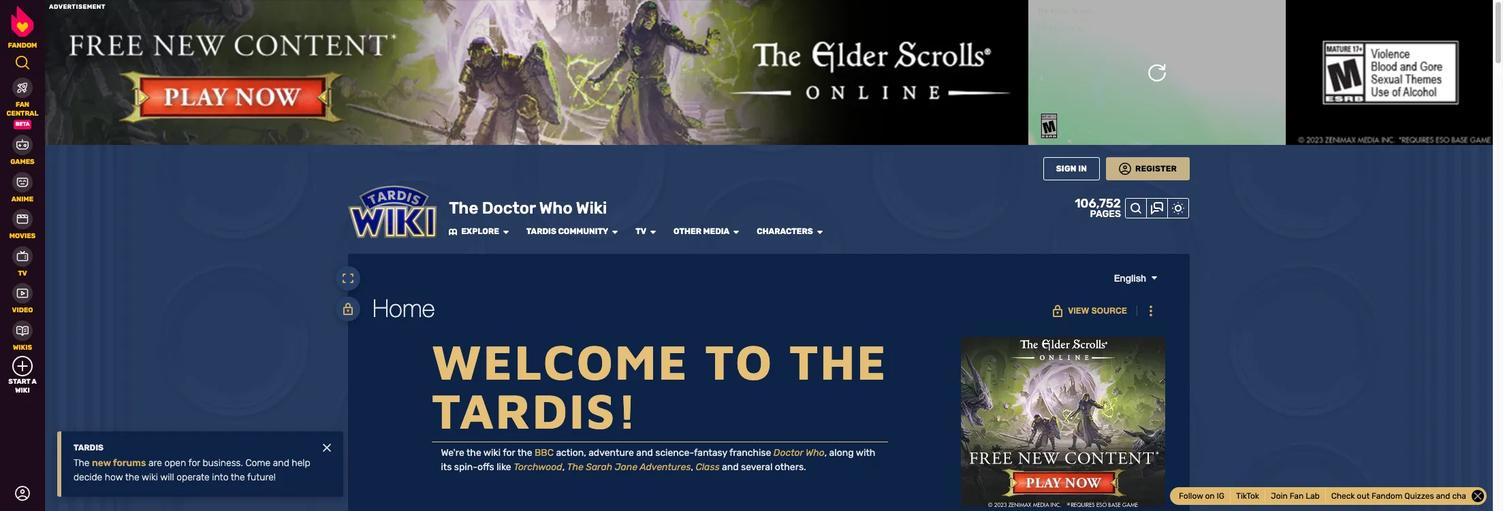 Task type: vqa. For each thing, say whether or not it's contained in the screenshot.
The Doctor Image
no



Task type: locate. For each thing, give the bounding box(es) containing it.
offs
[[477, 461, 494, 473]]

come
[[245, 458, 271, 469]]

tardis up the new
[[74, 443, 104, 453]]

the up decide
[[74, 458, 90, 469]]

106,752 pages
[[1075, 196, 1121, 220]]

2 horizontal spatial ,
[[825, 447, 827, 459]]

view
[[1068, 306, 1089, 316]]

0 vertical spatial advertisement region
[[45, 0, 1493, 145]]

tardis
[[526, 227, 556, 236], [74, 443, 104, 453]]

advertisement region
[[45, 0, 1493, 145], [961, 337, 1165, 507]]

who up tardis community
[[539, 199, 572, 218]]

1 horizontal spatial tv
[[636, 227, 646, 236]]

1 vertical spatial wiki
[[142, 472, 158, 484]]

4 tiny image from the left
[[816, 228, 824, 236]]

sign
[[1056, 164, 1076, 173]]

tardis for tardis community
[[526, 227, 556, 236]]

1 horizontal spatial tardis
[[526, 227, 556, 236]]

for inside are open for business. come and help decide how the wiki will operate into the future!
[[188, 458, 200, 469]]

start a wiki link
[[0, 356, 45, 395]]

fandom
[[8, 42, 37, 50]]

1 vertical spatial fan
[[1290, 492, 1304, 501]]

operate
[[177, 472, 210, 484]]

explore link
[[449, 227, 499, 237]]

quizzes
[[1404, 491, 1434, 501]]

tiny image right explore
[[502, 228, 510, 236]]

action,
[[556, 447, 586, 459]]

tiktok link
[[1231, 489, 1265, 504]]

other media link
[[674, 227, 730, 237]]

doctor up explore
[[482, 199, 536, 218]]

tardis for tardis
[[74, 443, 104, 453]]

who
[[539, 199, 572, 218], [806, 447, 825, 459]]

games link
[[0, 133, 45, 167]]

tiny image for characters
[[816, 228, 824, 236]]

fan left lab
[[1290, 492, 1304, 501]]

1 vertical spatial who
[[806, 447, 825, 459]]

0 horizontal spatial ,
[[562, 461, 565, 473]]

1 horizontal spatial wiki
[[483, 447, 501, 459]]

tiny image
[[502, 228, 510, 236], [611, 228, 619, 236], [732, 228, 740, 236], [816, 228, 824, 236]]

tiny image for other media
[[732, 228, 740, 236]]

1 horizontal spatial ,
[[691, 461, 693, 473]]

future!
[[247, 472, 276, 484]]

who left along
[[806, 447, 825, 459]]

wiki down start
[[15, 386, 30, 395]]

central
[[6, 109, 38, 117]]

several
[[741, 461, 773, 473]]

0 horizontal spatial doctor
[[482, 199, 536, 218]]

0 vertical spatial doctor
[[482, 199, 536, 218]]

doctor up the others.
[[774, 447, 803, 459]]

wiki
[[483, 447, 501, 459], [142, 472, 158, 484]]

tiktok
[[1236, 492, 1259, 501]]

0 vertical spatial tardis
[[526, 227, 556, 236]]

106,752
[[1075, 196, 1121, 211]]

0 vertical spatial tv
[[636, 227, 646, 236]]

0 horizontal spatial wiki
[[142, 472, 158, 484]]

1 horizontal spatial the
[[449, 199, 478, 218]]

tardis down the doctor who wiki
[[526, 227, 556, 236]]

0 vertical spatial fan
[[16, 101, 29, 109]]

and left cha
[[1436, 491, 1450, 501]]

characters link
[[757, 227, 813, 237]]

wiki up community
[[576, 199, 607, 218]]

video link
[[0, 282, 45, 315]]

on
[[1205, 492, 1215, 501]]

tiny image right the media
[[732, 228, 740, 236]]

fandom
[[1372, 491, 1402, 501]]

and left help
[[273, 458, 289, 469]]

collapse image
[[1472, 490, 1484, 503]]

0 horizontal spatial tv
[[18, 269, 27, 278]]

register link
[[1106, 157, 1190, 180]]

follow on ig link
[[1173, 489, 1231, 504]]

movies
[[9, 232, 36, 240]]

for
[[503, 447, 515, 459], [188, 458, 200, 469]]

, left class at left bottom
[[691, 461, 693, 473]]

other
[[674, 227, 701, 236]]

1 vertical spatial wiki
[[15, 386, 30, 395]]

english
[[1114, 272, 1146, 284]]

for up operate
[[188, 458, 200, 469]]

tardis!
[[432, 382, 639, 439]]

tiny image right characters link
[[816, 228, 824, 236]]

2 tiny image from the left
[[611, 228, 619, 236]]

0 vertical spatial who
[[539, 199, 572, 218]]

1 horizontal spatial fan
[[1290, 492, 1304, 501]]

fan up central
[[16, 101, 29, 109]]

join fan lab link
[[1265, 489, 1326, 504]]

tiny image right community
[[611, 228, 619, 236]]

1 vertical spatial tv
[[18, 269, 27, 278]]

wiki down the are
[[142, 472, 158, 484]]

tardis community link
[[526, 227, 608, 237]]

sign in link
[[1043, 157, 1100, 180]]

0 horizontal spatial for
[[188, 458, 200, 469]]

0 vertical spatial wiki
[[576, 199, 607, 218]]

view source image
[[342, 303, 354, 315]]

in
[[1078, 164, 1087, 173]]

0 horizontal spatial wiki
[[15, 386, 30, 395]]

tv link
[[636, 227, 646, 237], [0, 245, 45, 278]]

,
[[825, 447, 827, 459], [562, 461, 565, 473], [691, 461, 693, 473]]

1 horizontal spatial doctor
[[774, 447, 803, 459]]

register
[[1135, 164, 1177, 173]]

welcome
[[432, 333, 689, 390]]

and
[[636, 447, 653, 459], [273, 458, 289, 469], [722, 461, 739, 473], [1436, 491, 1450, 501]]

1 vertical spatial doctor
[[774, 447, 803, 459]]

tv
[[636, 227, 646, 236], [18, 269, 27, 278]]

1 vertical spatial tardis
[[74, 443, 104, 453]]

, inside , along with its spin-offs like
[[825, 447, 827, 459]]

torchwood , the sarah jane adventures , class and several others.
[[514, 461, 806, 473]]

0 vertical spatial tv link
[[636, 227, 646, 237]]

1 tiny image from the left
[[502, 228, 510, 236]]

wikis
[[13, 344, 32, 352]]

tv up the video link
[[18, 269, 27, 278]]

torchwood link
[[514, 461, 562, 473]]

new forums link
[[92, 458, 146, 469]]

, down the action,
[[562, 461, 565, 473]]

1 horizontal spatial wiki
[[576, 199, 607, 218]]

the
[[449, 199, 478, 218], [74, 458, 90, 469], [567, 461, 583, 473]]

wiki up offs
[[483, 447, 501, 459]]

the
[[789, 333, 888, 390], [466, 447, 481, 459], [517, 447, 532, 459], [125, 472, 139, 484], [231, 472, 245, 484]]

and right class at left bottom
[[722, 461, 739, 473]]

tv link left other
[[636, 227, 646, 237]]

0 horizontal spatial the
[[74, 458, 90, 469]]

beta
[[15, 121, 30, 127]]

, left along
[[825, 447, 827, 459]]

0 horizontal spatial fan
[[16, 101, 29, 109]]

the inside the doctor who wiki link
[[449, 199, 478, 218]]

join
[[1271, 492, 1288, 501]]

science-
[[655, 447, 694, 459]]

tv left other
[[636, 227, 646, 236]]

tiny image
[[449, 228, 457, 236], [649, 228, 657, 236], [1150, 273, 1158, 282], [323, 444, 331, 452]]

sign in
[[1056, 164, 1087, 173]]

1 vertical spatial tv link
[[0, 245, 45, 278]]

open
[[164, 458, 186, 469]]

forums
[[113, 458, 146, 469]]

fan
[[16, 101, 29, 109], [1290, 492, 1304, 501]]

tv link down movies
[[0, 245, 45, 278]]

movies link
[[0, 208, 45, 241]]

0 horizontal spatial tardis
[[74, 443, 104, 453]]

the down the action,
[[567, 461, 583, 473]]

follow on ig
[[1179, 492, 1225, 501]]

check
[[1331, 491, 1355, 501]]

1 horizontal spatial tv link
[[636, 227, 646, 237]]

2 horizontal spatial the
[[567, 461, 583, 473]]

the up explore link at the left of page
[[449, 199, 478, 218]]

3 tiny image from the left
[[732, 228, 740, 236]]

sarah
[[586, 461, 612, 473]]

wiki inside are open for business. come and help decide how the wiki will operate into the future!
[[142, 472, 158, 484]]

for up like
[[503, 447, 515, 459]]

adventures
[[640, 461, 691, 473]]



Task type: describe. For each thing, give the bounding box(es) containing it.
wiki inside start a wiki
[[15, 386, 30, 395]]

characters
[[757, 227, 813, 236]]

video
[[12, 306, 33, 315]]

view source link
[[1044, 299, 1135, 323]]

along
[[829, 447, 854, 459]]

view source
[[1068, 306, 1127, 316]]

cha
[[1452, 491, 1466, 501]]

like
[[497, 461, 511, 473]]

how
[[105, 472, 123, 484]]

home
[[373, 293, 435, 323]]

jane
[[615, 461, 637, 473]]

tiny image inside explore link
[[449, 228, 457, 236]]

help
[[292, 458, 310, 469]]

pages
[[1090, 208, 1121, 220]]

1 vertical spatial advertisement region
[[961, 337, 1165, 507]]

adventure
[[588, 447, 634, 459]]

the doctor who wiki
[[449, 199, 607, 218]]

fandom navigation element
[[0, 6, 45, 395]]

lab
[[1306, 492, 1320, 501]]

the doctor who wiki link
[[449, 198, 607, 218]]

class link
[[696, 461, 720, 473]]

fan inside the fan central beta
[[16, 101, 29, 109]]

and inside are open for business. come and help decide how the wiki will operate into the future!
[[273, 458, 289, 469]]

, along with its spin-offs like
[[441, 447, 875, 473]]

the for the new forums
[[74, 458, 90, 469]]

will
[[160, 472, 174, 484]]

the sarah jane adventures link
[[567, 461, 691, 473]]

tardis community
[[526, 227, 608, 236]]

small image
[[16, 360, 29, 373]]

community
[[558, 227, 608, 236]]

games
[[10, 158, 35, 166]]

business.
[[203, 458, 243, 469]]

source
[[1092, 306, 1127, 316]]

fantasy
[[694, 447, 727, 459]]

doctor who link
[[774, 447, 825, 459]]

franchise
[[729, 447, 771, 459]]

torchwood
[[514, 461, 562, 473]]

new
[[92, 458, 111, 469]]

anime
[[11, 195, 33, 203]]

ig
[[1217, 492, 1225, 501]]

with
[[856, 447, 875, 459]]

start
[[8, 378, 30, 386]]

into
[[212, 472, 228, 484]]

spin-
[[454, 461, 477, 473]]

a
[[32, 378, 37, 386]]

fandom link
[[0, 6, 45, 50]]

others.
[[775, 461, 806, 473]]

explore
[[461, 227, 499, 236]]

other media
[[674, 227, 730, 236]]

tardis image
[[348, 177, 437, 246]]

the for the doctor who wiki
[[449, 199, 478, 218]]

advertisement
[[49, 3, 106, 10]]

start a wiki
[[8, 378, 37, 395]]

media
[[703, 227, 730, 236]]

expand image
[[342, 272, 354, 284]]

we're the wiki for the bbc action, adventure and science-fantasy franchise doctor who
[[441, 447, 825, 459]]

class
[[696, 461, 720, 473]]

check out fandom quizzes and cha link
[[1331, 491, 1466, 501]]

0 horizontal spatial tv link
[[0, 245, 45, 278]]

tiny image for tardis community
[[611, 228, 619, 236]]

the new forums
[[74, 458, 146, 469]]

1 horizontal spatial who
[[806, 447, 825, 459]]

anime link
[[0, 171, 45, 204]]

decide
[[74, 472, 102, 484]]

we're
[[441, 447, 464, 459]]

0 horizontal spatial who
[[539, 199, 572, 218]]

1 horizontal spatial for
[[503, 447, 515, 459]]

0 vertical spatial wiki
[[483, 447, 501, 459]]

welcome to the tardis!
[[432, 333, 888, 439]]

its
[[441, 461, 452, 473]]

bbc link
[[535, 447, 554, 459]]

join fan lab
[[1271, 492, 1320, 501]]

follow
[[1179, 492, 1203, 501]]

to
[[705, 333, 774, 390]]

search [ctrl-option-f] image
[[15, 55, 30, 70]]

the inside 'welcome to the tardis!'
[[789, 333, 888, 390]]

fan central beta
[[6, 101, 38, 127]]

out
[[1357, 491, 1370, 501]]

tv inside the fandom navigation "element"
[[18, 269, 27, 278]]

and up torchwood , the sarah jane adventures , class and several others.
[[636, 447, 653, 459]]

are
[[148, 458, 162, 469]]



